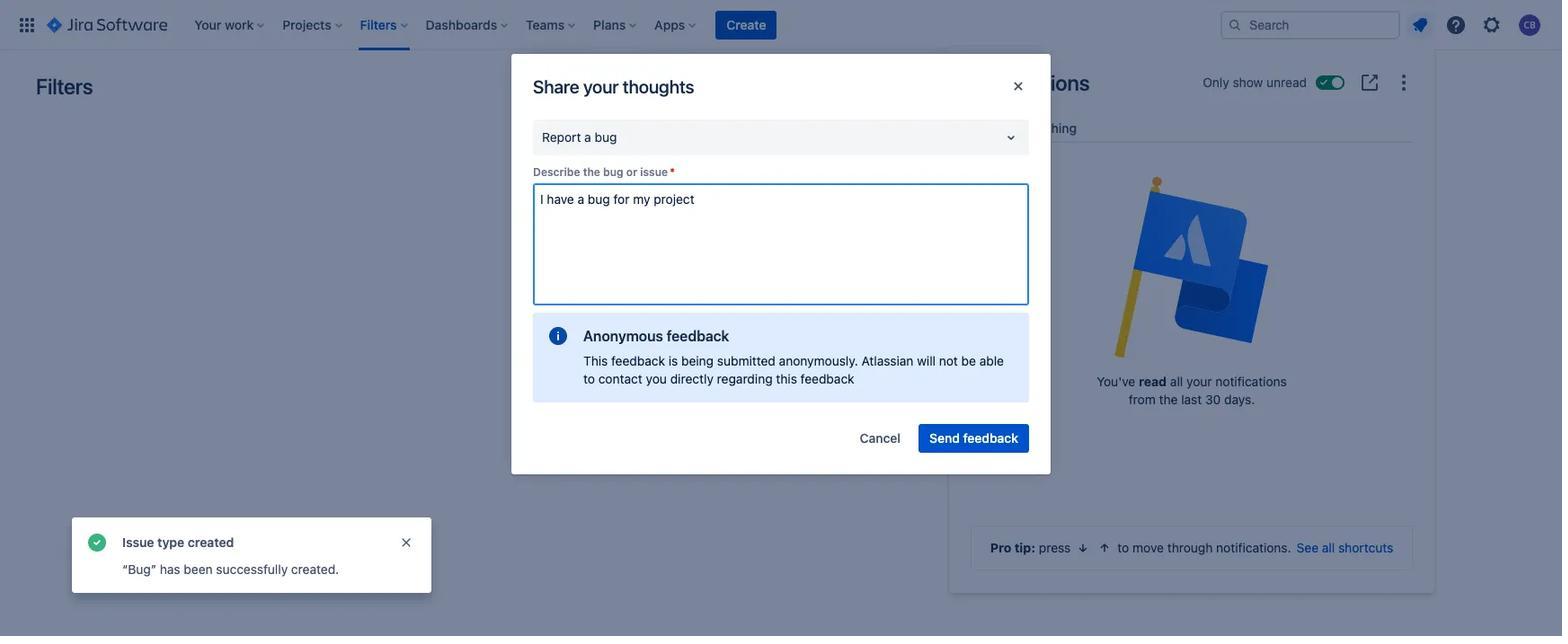 Task type: locate. For each thing, give the bounding box(es) containing it.
submitted
[[717, 353, 776, 369]]

0 vertical spatial a
[[584, 129, 591, 145]]

search image
[[1228, 18, 1242, 32]]

notifications.
[[1216, 540, 1291, 556]]

1 horizontal spatial the
[[957, 315, 976, 330]]

1 horizontal spatial a
[[676, 315, 683, 330]]

2 horizontal spatial your
[[1187, 374, 1212, 389]]

2 vertical spatial the
[[1159, 392, 1178, 407]]

create up "enter" on the bottom
[[636, 315, 673, 330]]

or
[[626, 165, 637, 179]]

from down you've read
[[1129, 392, 1156, 407]]

feedback up being on the left of the page
[[667, 328, 729, 344]]

create
[[636, 315, 673, 330], [940, 333, 977, 348]]

created
[[188, 535, 234, 550]]

select
[[797, 315, 834, 330]]

your right the share
[[583, 76, 619, 97]]

your down filter
[[681, 333, 706, 348]]

press
[[1039, 540, 1071, 556]]

the inside all your notifications from the last 30 days.
[[1159, 392, 1178, 407]]

criteria.
[[752, 333, 796, 348]]

Let us know what's on your mind text field
[[533, 183, 1029, 306]]

the up "be"
[[957, 315, 976, 330]]

2 horizontal spatial the
[[1159, 392, 1178, 407]]

feedback right send
[[963, 431, 1018, 446]]

all your notifications from the last 30 days.
[[1129, 374, 1287, 407]]

send
[[929, 431, 960, 446]]

you've
[[1097, 374, 1135, 389]]

read
[[1139, 374, 1167, 389]]

feedback down anonymously.
[[801, 371, 854, 387]]

searching.
[[733, 315, 794, 330]]

filter
[[686, 315, 713, 330]]

to inside notifications dialog
[[1118, 540, 1129, 556]]

1 horizontal spatial all
[[1322, 540, 1335, 556]]

will
[[917, 353, 936, 369]]

0 horizontal spatial to
[[583, 371, 595, 387]]

issues
[[884, 315, 923, 330]]

1 vertical spatial to
[[583, 371, 595, 387]]

can
[[612, 315, 632, 330]]

all up the 'last'
[[1170, 374, 1183, 389]]

bug up describe the bug or issue *
[[595, 129, 617, 145]]

jira software image
[[47, 14, 167, 36], [47, 14, 167, 36]]

"bug" has been successfully created.
[[122, 562, 339, 577]]

from
[[926, 315, 953, 330], [1129, 392, 1156, 407]]

0 horizontal spatial create
[[636, 315, 673, 330]]

a up able
[[980, 333, 987, 348]]

contact
[[598, 371, 643, 387]]

then,
[[799, 333, 832, 348]]

0 vertical spatial the
[[583, 165, 600, 179]]

the inside from the sidebar and enter your search criteria. then, select
[[957, 315, 976, 330]]

sidebar
[[575, 333, 619, 348]]

your inside all your notifications from the last 30 days.
[[1187, 374, 1212, 389]]

create up not
[[940, 333, 977, 348]]

from inside from the sidebar and enter your search criteria. then, select
[[926, 315, 953, 330]]

from the sidebar and enter your search criteria. then, select
[[575, 315, 976, 348]]

bug
[[595, 129, 617, 145], [603, 165, 624, 179]]

2 horizontal spatial to
[[1118, 540, 1129, 556]]

2 vertical spatial to
[[1118, 540, 1129, 556]]

this
[[776, 371, 797, 387]]

able
[[980, 353, 1004, 369]]

being
[[681, 353, 714, 369]]

0 horizontal spatial all
[[1170, 374, 1183, 389]]

tab list containing direct
[[964, 113, 1420, 143]]

describe the bug or issue *
[[533, 165, 675, 179]]

1 vertical spatial all
[[1322, 540, 1335, 556]]

feedback
[[667, 328, 729, 344], [611, 353, 665, 369], [801, 371, 854, 387], [963, 431, 1018, 446]]

send feedback button
[[919, 424, 1029, 453]]

1 vertical spatial from
[[1129, 392, 1156, 407]]

0 horizontal spatial from
[[926, 315, 953, 330]]

filters
[[36, 74, 93, 99]]

1 horizontal spatial create
[[940, 333, 977, 348]]

dismiss image
[[399, 536, 413, 550]]

open notifications in a new tab image
[[1359, 72, 1381, 93]]

you can create a filter by searching. select search issues
[[587, 315, 923, 330]]

see
[[1297, 540, 1319, 556]]

anonymous
[[583, 328, 663, 344]]

has
[[160, 562, 180, 577]]

arrow down image
[[1076, 541, 1091, 556]]

1 vertical spatial your
[[681, 333, 706, 348]]

direct tab panel
[[964, 143, 1420, 159]]

all inside button
[[1322, 540, 1335, 556]]

to down this
[[583, 371, 595, 387]]

0 vertical spatial your
[[583, 76, 619, 97]]

create
[[727, 17, 766, 32]]

issue
[[122, 535, 154, 550]]

"bug"
[[122, 562, 156, 577]]

open image
[[1000, 127, 1022, 148]]

last
[[1181, 392, 1202, 407]]

primary element
[[11, 0, 1221, 50]]

0 vertical spatial from
[[926, 315, 953, 330]]

0 horizontal spatial your
[[583, 76, 619, 97]]

0 vertical spatial to
[[925, 333, 937, 348]]

days.
[[1224, 392, 1255, 407]]

your for all your notifications from the last 30 days.
[[1187, 374, 1212, 389]]

pro tip: press
[[990, 540, 1071, 556]]

your for share your thoughts
[[583, 76, 619, 97]]

to right arrow up icon
[[1118, 540, 1129, 556]]

1 horizontal spatial to
[[925, 333, 937, 348]]

tab list inside notifications dialog
[[964, 113, 1420, 143]]

a
[[584, 129, 591, 145], [676, 315, 683, 330], [980, 333, 987, 348]]

the for from
[[957, 315, 976, 330]]

1 horizontal spatial from
[[1129, 392, 1156, 407]]

successfully
[[216, 562, 288, 577]]

bug left the or
[[603, 165, 624, 179]]

bug for a
[[595, 129, 617, 145]]

0 vertical spatial create
[[636, 315, 673, 330]]

pro
[[990, 540, 1012, 556]]

2 horizontal spatial a
[[980, 333, 987, 348]]

unread
[[1267, 75, 1307, 90]]

thoughts
[[623, 76, 694, 97]]

0 vertical spatial bug
[[595, 129, 617, 145]]

notifications dialog
[[949, 47, 1435, 593]]

tab list
[[964, 113, 1420, 143]]

show
[[1233, 75, 1263, 90]]

search
[[710, 333, 749, 348]]

1 vertical spatial bug
[[603, 165, 624, 179]]

report
[[542, 129, 581, 145]]

type
[[157, 535, 185, 550]]

1 horizontal spatial your
[[681, 333, 706, 348]]

1 vertical spatial create
[[940, 333, 977, 348]]

all right see
[[1322, 540, 1335, 556]]

all
[[1170, 374, 1183, 389], [1322, 540, 1335, 556]]

regarding
[[717, 371, 773, 387]]

from right issues
[[926, 315, 953, 330]]

the right describe
[[583, 165, 600, 179]]

*
[[670, 165, 675, 179]]

your
[[583, 76, 619, 97], [681, 333, 706, 348], [1187, 374, 1212, 389]]

your up the 'last'
[[1187, 374, 1212, 389]]

and
[[622, 333, 644, 348]]

notifications image
[[1409, 14, 1431, 36]]

notifications
[[971, 70, 1090, 95]]

1 vertical spatial the
[[957, 315, 976, 330]]

0 horizontal spatial the
[[583, 165, 600, 179]]

the
[[583, 165, 600, 179], [957, 315, 976, 330], [1159, 392, 1178, 407]]

the left the 'last'
[[1159, 392, 1178, 407]]

to
[[925, 333, 937, 348], [583, 371, 595, 387], [1118, 540, 1129, 556]]

a left filter
[[676, 315, 683, 330]]

a right 'report'
[[584, 129, 591, 145]]

0 horizontal spatial a
[[584, 129, 591, 145]]

1 vertical spatial a
[[676, 315, 683, 330]]

2 vertical spatial your
[[1187, 374, 1212, 389]]

2 vertical spatial a
[[980, 333, 987, 348]]

to inside to create a filter.
[[925, 333, 937, 348]]

to up will
[[925, 333, 937, 348]]

0 vertical spatial all
[[1170, 374, 1183, 389]]



Task type: vqa. For each thing, say whether or not it's contained in the screenshot.
not at the bottom
yes



Task type: describe. For each thing, give the bounding box(es) containing it.
is
[[669, 353, 678, 369]]

cancel button
[[849, 424, 911, 453]]

shortcuts
[[1338, 540, 1393, 556]]

bug for the
[[603, 165, 624, 179]]

feedback down and in the bottom left of the page
[[611, 353, 665, 369]]

you
[[646, 371, 667, 387]]

Search field
[[1221, 10, 1400, 39]]

your inside from the sidebar and enter your search criteria. then, select
[[681, 333, 706, 348]]

see all shortcuts
[[1297, 540, 1393, 556]]

create inside to create a filter.
[[940, 333, 977, 348]]

see all shortcuts button
[[1297, 539, 1393, 557]]

share your thoughts
[[533, 76, 694, 97]]

issue
[[640, 165, 668, 179]]

to create a filter.
[[766, 333, 987, 366]]

only
[[1203, 75, 1229, 90]]

arrow up image
[[1098, 541, 1112, 556]]

a inside to create a filter.
[[980, 333, 987, 348]]

create banner
[[0, 0, 1562, 50]]

anonymous feedback this feedback is being submitted anonymously. atlassian will not be able to contact you directly regarding this feedback
[[583, 328, 1004, 387]]

you
[[587, 315, 608, 330]]

the for describe
[[583, 165, 600, 179]]

to for pro tip: press
[[1118, 540, 1129, 556]]

this
[[583, 353, 608, 369]]

create button
[[716, 10, 777, 39]]

move
[[1133, 540, 1164, 556]]

filter.
[[766, 351, 796, 366]]

only show unread
[[1203, 75, 1307, 90]]

search
[[837, 315, 880, 330]]

you've read
[[1097, 374, 1167, 389]]

send feedback
[[929, 431, 1018, 446]]

not
[[939, 353, 958, 369]]

describe
[[533, 165, 580, 179]]

feedback inside button
[[963, 431, 1018, 446]]

report a bug
[[542, 129, 617, 145]]

cancel
[[860, 431, 901, 446]]

anonymously.
[[779, 353, 858, 369]]

from inside all your notifications from the last 30 days.
[[1129, 392, 1156, 407]]

tip:
[[1015, 540, 1035, 556]]

by
[[716, 315, 730, 330]]

created.
[[291, 562, 339, 577]]

notifications
[[1216, 374, 1287, 389]]

all inside all your notifications from the last 30 days.
[[1170, 374, 1183, 389]]

close modal image
[[1008, 76, 1029, 97]]

be
[[961, 353, 976, 369]]

30
[[1205, 392, 1221, 407]]

success image
[[86, 532, 108, 554]]

through
[[1167, 540, 1213, 556]]

atlassian
[[862, 353, 914, 369]]

directly
[[670, 371, 714, 387]]

to move through notifications.
[[1118, 540, 1291, 556]]

share
[[533, 76, 579, 97]]

select
[[836, 333, 871, 348]]

enter
[[647, 333, 677, 348]]

watching
[[1021, 120, 1077, 136]]

direct
[[971, 120, 1007, 136]]

to for you can create a filter by searching. select search issues
[[925, 333, 937, 348]]

been
[[184, 562, 213, 577]]

issue type created
[[122, 535, 234, 550]]

to inside anonymous feedback this feedback is being submitted anonymously. atlassian will not be able to contact you directly regarding this feedback
[[583, 371, 595, 387]]



